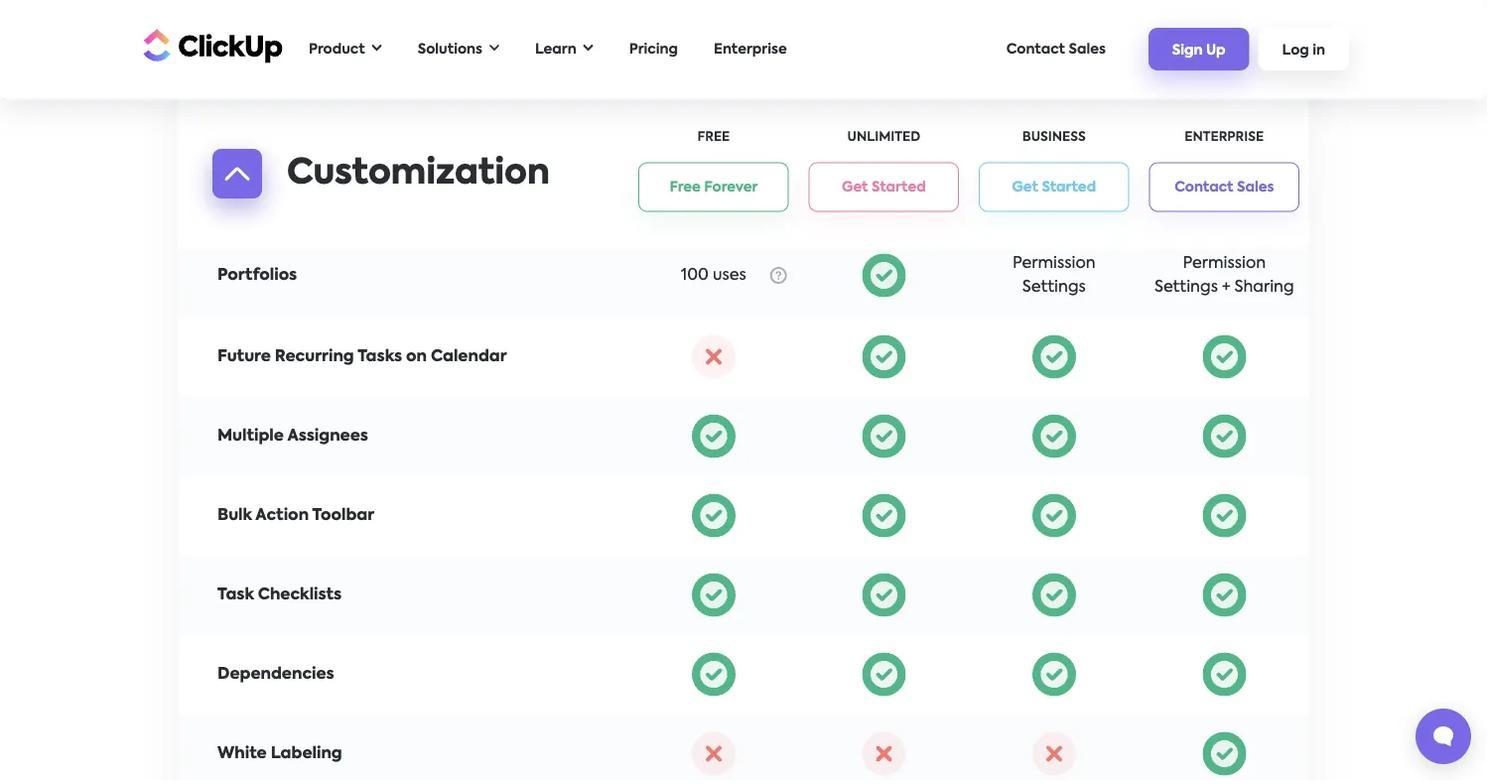 Task type: vqa. For each thing, say whether or not it's contained in the screenshot.
Time Tracking button
no



Task type: locate. For each thing, give the bounding box(es) containing it.
conditions for 50 active rules, 100 automation executions, multiple actions & conditions
[[671, 101, 756, 117]]

automation inside 'unlimited active rules,  250,000 automation executions, multiple actions & conditions'
[[1177, 41, 1271, 57]]

automation down 250,000
[[1177, 41, 1271, 57]]

contact sales down 10,000
[[1006, 42, 1106, 56]]

learn
[[535, 42, 576, 56]]

conditions up contact sales button
[[1182, 113, 1267, 129]]

100 down 50
[[651, 29, 679, 45]]

conditions down enterprise link in the top of the page
[[671, 101, 756, 117]]

get
[[842, 180, 868, 194], [1012, 180, 1038, 194]]

actions inside 50 active rules, 100 automation executions, multiple actions & conditions
[[710, 77, 768, 93]]

0 horizontal spatial enterprise
[[714, 42, 787, 56]]

0 horizontal spatial sales
[[1069, 42, 1106, 56]]

sales for contact sales button
[[1237, 180, 1274, 194]]

get started button for business
[[979, 162, 1129, 212]]

1 vertical spatial contact
[[1175, 180, 1233, 194]]

1 horizontal spatial settings
[[1154, 279, 1218, 295]]

dependencies link
[[217, 667, 334, 683]]

executions, inside unlimited active rules,  10,000 automation executions, multiple actions & conditions
[[1010, 65, 1098, 81]]

task
[[217, 587, 254, 603]]

get started for unlimited
[[842, 180, 926, 194]]

advanced
[[217, 184, 300, 200]]

active for 100
[[677, 5, 726, 21]]

integrations up permission settings + sharing
[[1197, 196, 1292, 212]]

multiple down 1,000 at the right top of page
[[814, 77, 877, 93]]

contact sales
[[1006, 42, 1106, 56], [1175, 180, 1274, 194]]

executions, down 50
[[670, 53, 758, 69]]

get started for business
[[1012, 180, 1096, 194]]

actions for unlimited active rules,  250,000 automation executions, multiple actions & conditions
[[1221, 89, 1279, 105]]

webhooks,  email, sms,  integrations
[[986, 172, 1123, 212], [1156, 172, 1293, 212]]

sales inside button
[[1237, 180, 1274, 194]]

actions inside 500 active rules, 1,000 automation executions, multiple actions & conditions
[[880, 77, 938, 93]]

1,000
[[814, 29, 856, 45]]

1 settings from the left
[[1022, 279, 1086, 295]]

automation for 100
[[682, 29, 776, 45]]

100 left uses
[[681, 268, 709, 283]]

multiple
[[644, 77, 707, 93], [814, 77, 877, 93], [984, 89, 1047, 105], [1155, 89, 1217, 105], [217, 428, 284, 444]]

1 horizontal spatial sms,
[[1156, 196, 1193, 212]]

contact sales button
[[1149, 162, 1299, 212]]

contact
[[1006, 42, 1065, 56], [1175, 180, 1233, 194]]

2 started from the left
[[1042, 180, 1096, 194]]

0 horizontal spatial integrations
[[1026, 196, 1122, 212]]

webhooks,
[[986, 172, 1071, 188], [1156, 172, 1241, 188]]

1 get started from the left
[[842, 180, 926, 194]]

active inside 'unlimited active rules,  250,000 automation executions, multiple actions & conditions'
[[1239, 0, 1288, 9]]

unlimited inside unlimited active rules,  10,000 automation executions, multiple actions & conditions
[[990, 0, 1065, 9]]

future recurring tasks on calendar
[[217, 349, 507, 365]]

settings inside permission settings + sharing
[[1154, 279, 1218, 295]]

1 permission from the left
[[1013, 256, 1096, 272]]

free left forever
[[670, 180, 701, 194]]

2 sms, from the left
[[1156, 196, 1193, 212]]

rules, inside 'unlimited active rules,  250,000 automation executions, multiple actions & conditions'
[[1168, 17, 1212, 33]]

webhooks, up permission settings + sharing
[[1156, 172, 1241, 188]]

executions, inside 'unlimited active rules,  250,000 automation executions, multiple actions & conditions'
[[1180, 65, 1268, 81]]

free forever
[[670, 180, 758, 194]]

free for free forever
[[670, 180, 701, 194]]

sales for contact sales link
[[1069, 42, 1106, 56]]

0 vertical spatial contact
[[1006, 42, 1065, 56]]

bulk action toolbar link
[[217, 508, 374, 524]]

sms, up permission settings + sharing
[[1156, 196, 1193, 212]]

started for unlimited
[[872, 180, 926, 194]]

active for 1,000
[[852, 5, 901, 21]]

2 get started button from the left
[[979, 162, 1129, 212]]

1 horizontal spatial email,
[[1245, 172, 1293, 188]]

+
[[1222, 279, 1230, 295]]

multiple for 50 active rules, 100 automation executions, multiple actions & conditions
[[644, 77, 707, 93]]

conditions inside 'unlimited active rules,  250,000 automation executions, multiple actions & conditions'
[[1182, 113, 1267, 129]]

automation inside 500 active rules, 1,000 automation executions, multiple actions & conditions
[[860, 29, 953, 45]]

& inside 500 active rules, 1,000 automation executions, multiple actions & conditions
[[942, 77, 953, 93]]

free inside button
[[670, 180, 701, 194]]

action
[[255, 508, 309, 524]]

1 horizontal spatial permission
[[1183, 256, 1266, 272]]

executions, for 100
[[670, 53, 758, 69]]

1 get started button from the left
[[809, 162, 959, 212]]

0 horizontal spatial started
[[872, 180, 926, 194]]

& for unlimited active rules,  250,000 automation executions, multiple actions & conditions
[[1283, 89, 1294, 105]]

active inside 500 active rules, 1,000 automation executions, multiple actions & conditions
[[852, 5, 901, 21]]

automation inside unlimited active rules,  10,000 automation executions, multiple actions & conditions
[[1007, 41, 1101, 57]]

multiple for unlimited active rules,  250,000 automation executions, multiple actions & conditions
[[1155, 89, 1217, 105]]

unlimited
[[990, 0, 1065, 9], [1160, 0, 1236, 9], [847, 131, 920, 144]]

active
[[1069, 0, 1118, 9], [1239, 0, 1288, 9], [677, 5, 726, 21], [852, 5, 901, 21]]

conditions down 1,000 at the right top of page
[[841, 101, 926, 117]]

0 horizontal spatial webhooks,  email, sms,  integrations
[[986, 172, 1123, 212]]

0 horizontal spatial get started
[[842, 180, 926, 194]]

started
[[872, 180, 926, 194], [1042, 180, 1096, 194]]

actions
[[710, 77, 768, 93], [880, 77, 938, 93], [1051, 89, 1109, 105], [1221, 89, 1279, 105]]

2 permission from the left
[[1183, 256, 1266, 272]]

actions for 50 active rules, 100 automation executions, multiple actions & conditions
[[710, 77, 768, 93]]

enterprise inside enterprise link
[[714, 42, 787, 56]]

1 vertical spatial 100
[[681, 268, 709, 283]]

integrations down business
[[1026, 196, 1122, 212]]

webhooks, down business
[[986, 172, 1071, 188]]

permission inside permission settings + sharing
[[1183, 256, 1266, 272]]

automation right 'pricing'
[[682, 29, 776, 45]]

automation for 250,000
[[1177, 41, 1271, 57]]

active up 250,000
[[1239, 0, 1288, 9]]

webhooks,  email, sms,  integrations up permission settings + sharing
[[1156, 172, 1293, 212]]

actions inside 'unlimited active rules,  250,000 automation executions, multiple actions & conditions'
[[1221, 89, 1279, 105]]

tasks
[[358, 349, 402, 365]]

forever
[[704, 180, 758, 194]]

conditions
[[671, 101, 756, 117], [841, 101, 926, 117], [1012, 113, 1096, 129], [1182, 113, 1267, 129]]

1 horizontal spatial contact
[[1175, 180, 1233, 194]]

rules,
[[730, 5, 774, 21], [905, 5, 950, 21], [1004, 17, 1048, 33], [1168, 17, 1212, 33]]

sign
[[1172, 43, 1203, 57]]

sales up permission settings + sharing
[[1237, 180, 1274, 194]]

1 horizontal spatial unlimited
[[990, 0, 1065, 9]]

solutions
[[418, 42, 482, 56]]

1 vertical spatial free
[[670, 180, 701, 194]]

rules, inside 50 active rules, 100 automation executions, multiple actions & conditions
[[730, 5, 774, 21]]

sms,
[[986, 196, 1023, 212], [1156, 196, 1193, 212]]

multiple for unlimited active rules,  10,000 automation executions, multiple actions & conditions
[[984, 89, 1047, 105]]

0 vertical spatial free
[[697, 131, 730, 144]]

active right 50
[[677, 5, 726, 21]]

future recurring tasks on calendar link
[[217, 349, 507, 365]]

0 horizontal spatial webhooks,
[[986, 172, 1071, 188]]

2 get started from the left
[[1012, 180, 1096, 194]]

0 horizontal spatial sms,
[[986, 196, 1023, 212]]

settings for permission settings
[[1022, 279, 1086, 295]]

1 vertical spatial sales
[[1237, 180, 1274, 194]]

rules, up enterprise link in the top of the page
[[730, 5, 774, 21]]

business
[[1022, 131, 1086, 144]]

get started button
[[809, 162, 959, 212], [979, 162, 1129, 212]]

sign up
[[1172, 43, 1226, 57]]

500 active rules, 1,000 automation executions, multiple actions & conditions
[[814, 5, 953, 117]]

active up 10,000
[[1069, 0, 1118, 9]]

0 horizontal spatial 100
[[651, 29, 679, 45]]

rules, for 50 active rules, 100 automation executions, multiple actions & conditions
[[730, 5, 774, 21]]

unlimited up sign up button
[[1160, 0, 1236, 9]]

&
[[772, 77, 783, 93], [942, 77, 953, 93], [1113, 89, 1124, 105], [1283, 89, 1294, 105]]

contact sales up permission settings + sharing
[[1175, 180, 1274, 194]]

active inside 50 active rules, 100 automation executions, multiple actions & conditions
[[677, 5, 726, 21]]

0 horizontal spatial settings
[[1022, 279, 1086, 295]]

active inside unlimited active rules,  10,000 automation executions, multiple actions & conditions
[[1069, 0, 1118, 9]]

1 horizontal spatial started
[[1042, 180, 1096, 194]]

0 horizontal spatial get
[[842, 180, 868, 194]]

integrations
[[1026, 196, 1122, 212], [1197, 196, 1292, 212]]

1 vertical spatial contact sales
[[1175, 180, 1274, 194]]

checklists
[[258, 587, 342, 603]]

webhooks,  email, sms,  integrations down business
[[986, 172, 1123, 212]]

2 get from the left
[[1012, 180, 1038, 194]]

settings inside permission settings
[[1022, 279, 1086, 295]]

2 settings from the left
[[1154, 279, 1218, 295]]

0 horizontal spatial contact sales
[[1006, 42, 1106, 56]]

bulk
[[217, 508, 252, 524]]

2 webhooks,  email, sms,  integrations from the left
[[1156, 172, 1293, 212]]

conditions inside 500 active rules, 1,000 automation executions, multiple actions & conditions
[[841, 101, 926, 117]]

enterprise left 1,000 at the right top of page
[[714, 42, 787, 56]]

actions for 500 active rules, 1,000 automation executions, multiple actions & conditions
[[880, 77, 938, 93]]

dependencies
[[217, 667, 334, 683]]

1 horizontal spatial get started
[[1012, 180, 1096, 194]]

future
[[217, 349, 271, 365]]

rules, for unlimited active rules,  250,000 automation executions, multiple actions & conditions
[[1168, 17, 1212, 33]]

executions, for 1,000
[[840, 53, 928, 69]]

multiple up business
[[984, 89, 1047, 105]]

permission for permission settings
[[1013, 256, 1096, 272]]

1 get from the left
[[842, 180, 868, 194]]

contact inside contact sales link
[[1006, 42, 1065, 56]]

executions,
[[670, 53, 758, 69], [840, 53, 928, 69], [1010, 65, 1098, 81], [1180, 65, 1268, 81]]

2 horizontal spatial unlimited
[[1160, 0, 1236, 9]]

0 horizontal spatial email,
[[1075, 172, 1123, 188]]

recurring
[[275, 349, 354, 365]]

executions, down 1,000 at the right top of page
[[840, 53, 928, 69]]

rules, for unlimited active rules,  10,000 automation executions, multiple actions & conditions
[[1004, 17, 1048, 33]]

contact sales inside button
[[1175, 180, 1274, 194]]

log in link
[[1258, 28, 1349, 70]]

contact up permission settings + sharing
[[1175, 180, 1233, 194]]

0 horizontal spatial permission
[[1013, 256, 1096, 272]]

active right 500
[[852, 5, 901, 21]]

automation for 10,000
[[1007, 41, 1101, 57]]

get started
[[842, 180, 926, 194], [1012, 180, 1096, 194]]

1 horizontal spatial integrations
[[1197, 196, 1292, 212]]

multiple inside 'unlimited active rules,  250,000 automation executions, multiple actions & conditions'
[[1155, 89, 1217, 105]]

unlimited active rules,  10,000 automation executions, multiple actions & conditions
[[984, 0, 1124, 129]]

actions inside unlimited active rules,  10,000 automation executions, multiple actions & conditions
[[1051, 89, 1109, 105]]

100
[[651, 29, 679, 45], [681, 268, 709, 283]]

unlimited inside 'unlimited active rules,  250,000 automation executions, multiple actions & conditions'
[[1160, 0, 1236, 9]]

50 active rules, 100 automation executions, multiple actions & conditions
[[644, 5, 783, 117]]

on
[[406, 349, 427, 365]]

multiple down sign
[[1155, 89, 1217, 105]]

& for 50 active rules, 100 automation executions, multiple actions & conditions
[[772, 77, 783, 93]]

1 horizontal spatial get
[[1012, 180, 1038, 194]]

contact inside contact sales button
[[1175, 180, 1233, 194]]

& inside 'unlimited active rules,  250,000 automation executions, multiple actions & conditions'
[[1283, 89, 1294, 105]]

permission
[[1013, 256, 1096, 272], [1183, 256, 1266, 272]]

0 vertical spatial contact sales
[[1006, 42, 1106, 56]]

free
[[697, 131, 730, 144], [670, 180, 701, 194]]

email,
[[1075, 172, 1123, 188], [1245, 172, 1293, 188]]

automations
[[217, 53, 324, 69], [303, 184, 410, 200]]

enterprise
[[714, 42, 787, 56], [1185, 131, 1264, 144]]

0 vertical spatial sales
[[1069, 42, 1106, 56]]

conditions up business
[[1012, 113, 1096, 129]]

1 started from the left
[[872, 180, 926, 194]]

executions, inside 50 active rules, 100 automation executions, multiple actions & conditions
[[670, 53, 758, 69]]

rules, inside 500 active rules, 1,000 automation executions, multiple actions & conditions
[[905, 5, 950, 21]]

conditions inside 50 active rules, 100 automation executions, multiple actions & conditions
[[671, 101, 756, 117]]

1 horizontal spatial contact sales
[[1175, 180, 1274, 194]]

1 webhooks, from the left
[[986, 172, 1071, 188]]

enterprise up contact sales button
[[1185, 131, 1264, 144]]

unlimited for 250,000
[[1160, 0, 1236, 9]]

task checklists link
[[217, 587, 342, 603]]

customization
[[287, 156, 550, 191]]

multiple inside 500 active rules, 1,000 automation executions, multiple actions & conditions
[[814, 77, 877, 93]]

1 horizontal spatial webhooks,  email, sms,  integrations
[[1156, 172, 1293, 212]]

automation inside 50 active rules, 100 automation executions, multiple actions & conditions
[[682, 29, 776, 45]]

solutions button
[[408, 29, 509, 69]]

rules, up sign
[[1168, 17, 1212, 33]]

rules, left 10,000
[[1004, 17, 1048, 33]]

2 webhooks, from the left
[[1156, 172, 1241, 188]]

0 vertical spatial enterprise
[[714, 42, 787, 56]]

conditions inside unlimited active rules,  10,000 automation executions, multiple actions & conditions
[[1012, 113, 1096, 129]]

rules, right 500
[[905, 5, 950, 21]]

unlimited down 500 active rules, 1,000 automation executions, multiple actions & conditions at the right of the page
[[847, 131, 920, 144]]

automation down 10,000
[[1007, 41, 1101, 57]]

1 vertical spatial enterprise
[[1185, 131, 1264, 144]]

unlimited up contact sales link
[[990, 0, 1065, 9]]

0 horizontal spatial contact
[[1006, 42, 1065, 56]]

0 vertical spatial 100
[[651, 29, 679, 45]]

1 horizontal spatial webhooks,
[[1156, 172, 1241, 188]]

log
[[1282, 43, 1309, 57]]

unlimited for 10,000
[[990, 0, 1065, 9]]

& inside 50 active rules, 100 automation executions, multiple actions & conditions
[[772, 77, 783, 93]]

multiple left the 'assignees'
[[217, 428, 284, 444]]

clickup image
[[138, 27, 283, 64]]

multiple inside unlimited active rules,  10,000 automation executions, multiple actions & conditions
[[984, 89, 1047, 105]]

active for 10,000
[[1069, 0, 1118, 9]]

& inside unlimited active rules,  10,000 automation executions, multiple actions & conditions
[[1113, 89, 1124, 105]]

executions, inside 500 active rules, 1,000 automation executions, multiple actions & conditions
[[840, 53, 928, 69]]

100 inside 50 active rules, 100 automation executions, multiple actions & conditions
[[651, 29, 679, 45]]

executions, down 10,000
[[1010, 65, 1098, 81]]

sales
[[1069, 42, 1106, 56], [1237, 180, 1274, 194]]

automation right 1,000 at the right top of page
[[860, 29, 953, 45]]

contact down 10,000
[[1006, 42, 1065, 56]]

0 horizontal spatial get started button
[[809, 162, 959, 212]]

calendar
[[431, 349, 507, 365]]

multiple assignees link
[[217, 428, 368, 444]]

free up free forever
[[697, 131, 730, 144]]

sales down 10,000
[[1069, 42, 1106, 56]]

executions, down the up
[[1180, 65, 1268, 81]]

advanced automations
[[217, 184, 410, 200]]

rules, inside unlimited active rules,  10,000 automation executions, multiple actions & conditions
[[1004, 17, 1048, 33]]

1 horizontal spatial sales
[[1237, 180, 1274, 194]]

multiple down pricing "link"
[[644, 77, 707, 93]]

free for free
[[697, 131, 730, 144]]

automation
[[682, 29, 776, 45], [860, 29, 953, 45], [1007, 41, 1101, 57], [1177, 41, 1271, 57]]

multiple for 500 active rules, 1,000 automation executions, multiple actions & conditions
[[814, 77, 877, 93]]

multiple inside 50 active rules, 100 automation executions, multiple actions & conditions
[[644, 77, 707, 93]]

settings
[[1022, 279, 1086, 295], [1154, 279, 1218, 295]]

sms, down business
[[986, 196, 1023, 212]]

1 horizontal spatial get started button
[[979, 162, 1129, 212]]



Task type: describe. For each thing, give the bounding box(es) containing it.
permission settings + sharing
[[1154, 256, 1294, 295]]

white
[[217, 746, 267, 762]]

multiple assignees
[[217, 428, 368, 444]]

started for business
[[1042, 180, 1096, 194]]

product
[[309, 42, 365, 56]]

white labeling
[[217, 746, 342, 762]]

2 integrations from the left
[[1197, 196, 1292, 212]]

contact for contact sales button
[[1175, 180, 1233, 194]]

in
[[1313, 43, 1325, 57]]

contact sales link
[[996, 32, 1116, 66]]

1 integrations from the left
[[1026, 196, 1122, 212]]

active for 250,000
[[1239, 0, 1288, 9]]

& for unlimited active rules,  10,000 automation executions, multiple actions & conditions
[[1113, 89, 1124, 105]]

contact sales for contact sales link
[[1006, 42, 1106, 56]]

100 uses
[[681, 268, 746, 283]]

enterprise link
[[704, 32, 797, 66]]

task checklists
[[217, 587, 342, 603]]

conditions for unlimited active rules,  10,000 automation executions, multiple actions & conditions
[[1012, 113, 1096, 129]]

automations link
[[217, 53, 324, 69]]

250,000
[[1216, 17, 1280, 33]]

conditions for unlimited active rules,  250,000 automation executions, multiple actions & conditions
[[1182, 113, 1267, 129]]

toolbar
[[312, 508, 374, 524]]

conditions for 500 active rules, 1,000 automation executions, multiple actions & conditions
[[841, 101, 926, 117]]

permission settings
[[1013, 256, 1096, 295]]

portfolios
[[217, 268, 297, 283]]

settings for permission settings + sharing
[[1154, 279, 1218, 295]]

1 horizontal spatial 100
[[681, 268, 709, 283]]

1 webhooks,  email, sms,  integrations from the left
[[986, 172, 1123, 212]]

get for unlimited
[[842, 180, 868, 194]]

tool tip image
[[770, 267, 787, 284]]

& for 500 active rules, 1,000 automation executions, multiple actions & conditions
[[942, 77, 953, 93]]

product button
[[299, 29, 392, 69]]

1 email, from the left
[[1075, 172, 1123, 188]]

portfolios link
[[217, 268, 297, 283]]

unlimited active rules,  250,000 automation executions, multiple actions & conditions
[[1155, 0, 1294, 129]]

assignees
[[287, 428, 368, 444]]

pricing link
[[619, 32, 688, 66]]

learn button
[[525, 29, 603, 69]]

executions, for 250,000
[[1180, 65, 1268, 81]]

labeling
[[271, 746, 342, 762]]

contact for contact sales link
[[1006, 42, 1065, 56]]

uses
[[713, 268, 746, 283]]

advanced automations link
[[217, 184, 410, 200]]

sign up button
[[1148, 28, 1249, 70]]

500
[[818, 5, 849, 21]]

get for business
[[1012, 180, 1038, 194]]

get started button for unlimited
[[809, 162, 959, 212]]

10,000
[[1052, 17, 1104, 33]]

0 horizontal spatial unlimited
[[847, 131, 920, 144]]

executions, for 10,000
[[1010, 65, 1098, 81]]

1 sms, from the left
[[986, 196, 1023, 212]]

permission for permission settings + sharing
[[1183, 256, 1266, 272]]

2 email, from the left
[[1245, 172, 1293, 188]]

up
[[1206, 43, 1226, 57]]

actions for unlimited active rules,  10,000 automation executions, multiple actions & conditions
[[1051, 89, 1109, 105]]

white labeling link
[[217, 746, 342, 762]]

sharing
[[1234, 279, 1294, 295]]

log in
[[1282, 43, 1325, 57]]

1 vertical spatial automations
[[303, 184, 410, 200]]

50
[[653, 5, 673, 21]]

bulk action toolbar
[[217, 508, 374, 524]]

pricing
[[629, 42, 678, 56]]

rules, for 500 active rules, 1,000 automation executions, multiple actions & conditions
[[905, 5, 950, 21]]

1 horizontal spatial enterprise
[[1185, 131, 1264, 144]]

automation for 1,000
[[860, 29, 953, 45]]

contact sales for contact sales button
[[1175, 180, 1274, 194]]

0 vertical spatial automations
[[217, 53, 324, 69]]

free forever button
[[638, 162, 789, 212]]



